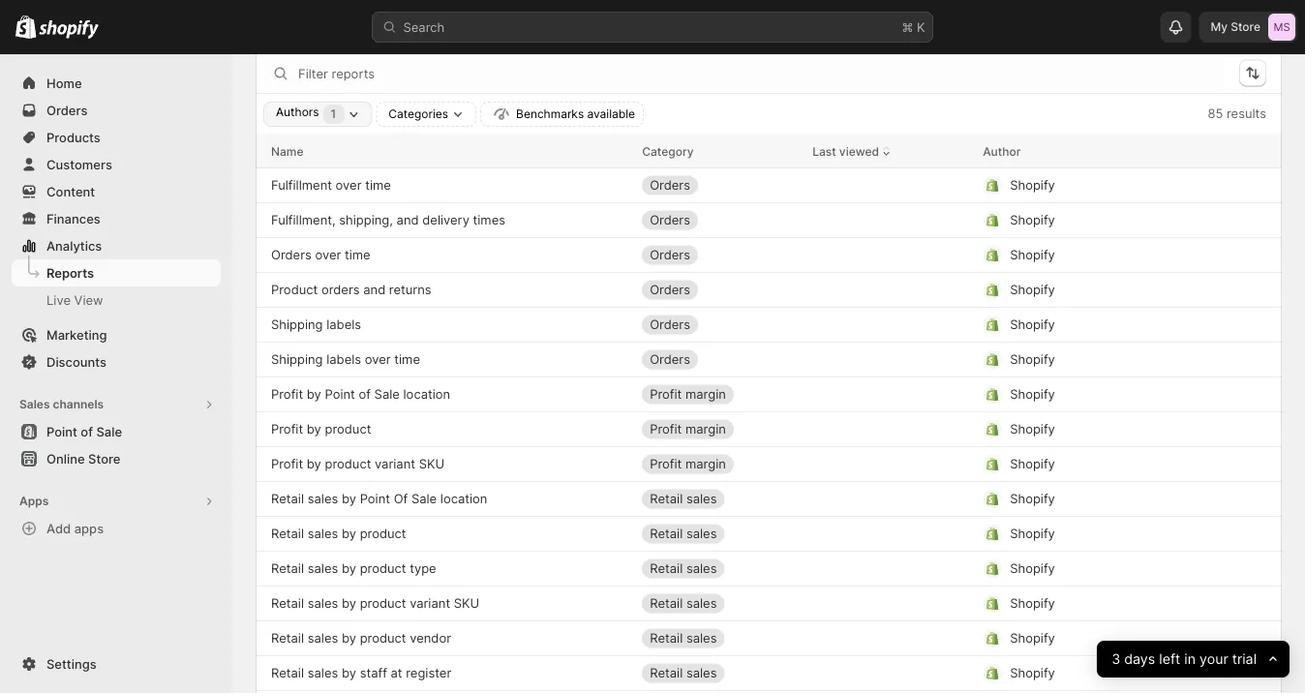 Task type: locate. For each thing, give the bounding box(es) containing it.
sales for retail sales by staff at register 'link'
[[308, 666, 338, 682]]

4 orders cell from the top
[[642, 275, 797, 306]]

and for orders
[[363, 283, 386, 298]]

2 orders cell from the top
[[642, 205, 797, 236]]

shopify for product orders and returns
[[1011, 283, 1056, 298]]

6 retail sales from the top
[[650, 666, 717, 682]]

my store image
[[1269, 14, 1296, 41]]

12 shopify from the top
[[1011, 527, 1056, 542]]

content link
[[12, 178, 221, 205]]

retail sales by staff at register
[[271, 666, 452, 682]]

marketing cell for marketing
[[642, 136, 797, 167]]

6 shopify cell from the top
[[983, 310, 1221, 341]]

1 vertical spatial store
[[88, 451, 121, 466]]

first
[[360, 39, 383, 54]]

retail for retail sales by product vendor link on the bottom left of the page
[[271, 632, 304, 647]]

0 vertical spatial and
[[397, 213, 419, 228]]

0 vertical spatial sale
[[375, 387, 400, 403]]

content
[[46, 184, 95, 199]]

14 shopify cell from the top
[[983, 589, 1221, 620]]

1 vertical spatial attributed
[[328, 143, 387, 158]]

1 vertical spatial profit margin cell
[[642, 415, 797, 446]]

1 vertical spatial variant
[[410, 597, 451, 612]]

to down last
[[369, 108, 381, 124]]

5 shopify cell from the top
[[983, 275, 1221, 306]]

fulfillment over time
[[271, 178, 391, 193]]

retail for 5th retail sales cell from the bottom
[[650, 527, 683, 542]]

0 horizontal spatial store
[[88, 451, 121, 466]]

retail sales by point of sale location
[[271, 492, 488, 507]]

conversion up authors
[[271, 74, 338, 89]]

1 profit margin cell from the top
[[642, 380, 797, 411]]

attributed
[[307, 108, 366, 124], [328, 143, 387, 158]]

results
[[1227, 106, 1267, 121]]

0 vertical spatial store
[[1231, 20, 1261, 34]]

2 horizontal spatial point
[[360, 492, 390, 507]]

product up retail sales by product variant sku
[[360, 562, 406, 577]]

orders for shipping labels
[[650, 318, 691, 333]]

product
[[325, 422, 371, 437], [325, 457, 371, 472], [360, 527, 406, 542], [360, 562, 406, 577], [360, 597, 406, 612], [360, 632, 406, 647]]

13 shopify cell from the top
[[983, 554, 1221, 585]]

1 vertical spatial marketing
[[406, 143, 465, 158]]

orders
[[322, 283, 360, 298]]

4 retail sales from the top
[[650, 597, 717, 612]]

0 horizontal spatial sales
[[19, 398, 50, 412]]

sales for retail sales by point of sale location link
[[308, 492, 338, 507]]

point down sales channels
[[46, 424, 77, 439]]

shopify
[[1011, 143, 1056, 158], [1011, 178, 1056, 193], [1011, 213, 1056, 228], [1011, 248, 1056, 263], [1011, 283, 1056, 298], [1011, 318, 1056, 333], [1011, 353, 1056, 368], [1011, 387, 1056, 403], [1011, 422, 1056, 437], [1011, 457, 1056, 472], [1011, 492, 1056, 507], [1011, 527, 1056, 542], [1011, 562, 1056, 577], [1011, 597, 1056, 612], [1011, 632, 1056, 647], [1011, 666, 1056, 682]]

0 vertical spatial to
[[369, 108, 381, 124]]

retail sales for retail sales by product vendor
[[650, 632, 717, 647]]

retail sales cell for variant
[[642, 589, 797, 620]]

2 shopify cell from the top
[[983, 170, 1221, 201]]

1 shopify cell from the top
[[983, 136, 1221, 167]]

10 shopify cell from the top
[[983, 449, 1221, 480]]

85
[[1208, 106, 1224, 121]]

marketing cell up conversion by last interaction row
[[642, 31, 797, 62]]

labels
[[327, 318, 361, 333], [327, 353, 361, 368]]

to down categories at the left
[[390, 143, 402, 158]]

shipping for shipping labels
[[271, 318, 323, 333]]

6 shopify from the top
[[1011, 318, 1056, 333]]

shopify cell for profit by product
[[983, 415, 1221, 446]]

0 vertical spatial shipping
[[271, 318, 323, 333]]

orders over time link
[[271, 246, 371, 265]]

conversion for conversion by last interaction
[[271, 74, 338, 89]]

shipping down product
[[271, 318, 323, 333]]

1 vertical spatial over
[[315, 248, 341, 263]]

7 row from the top
[[256, 238, 1283, 273]]

marketing cell up filter reports text field
[[642, 0, 797, 27]]

and left delivery
[[397, 213, 419, 228]]

retail for retail sales cell associated with at
[[650, 666, 683, 682]]

retail for type's retail sales cell
[[650, 562, 683, 577]]

fulfillment, shipping, and delivery times
[[271, 213, 506, 228]]

shipping,
[[339, 213, 393, 228]]

sale inside retail sales by point of sale location link
[[412, 492, 437, 507]]

sales for type's retail sales cell
[[687, 562, 717, 577]]

finances link
[[12, 205, 221, 232]]

retail inside 'link'
[[271, 666, 304, 682]]

1 vertical spatial shipping
[[271, 353, 323, 368]]

orders cell for shipping labels over time
[[642, 345, 797, 376]]

store right my
[[1231, 20, 1261, 34]]

labels up profit by point of sale location
[[327, 353, 361, 368]]

shopify cell for shipping labels over time
[[983, 345, 1221, 376]]

8 shopify from the top
[[1011, 387, 1056, 403]]

1 vertical spatial point
[[46, 424, 77, 439]]

shopify for retail sales by point of sale location
[[1011, 492, 1056, 507]]

live view link
[[12, 287, 221, 314]]

point of sale link
[[12, 418, 221, 446]]

9 shopify cell from the top
[[983, 415, 1221, 446]]

shopify cell
[[983, 136, 1221, 167], [983, 170, 1221, 201], [983, 205, 1221, 236], [983, 240, 1221, 271], [983, 275, 1221, 306], [983, 310, 1221, 341], [983, 345, 1221, 376], [983, 380, 1221, 411], [983, 415, 1221, 446], [983, 449, 1221, 480], [983, 484, 1221, 515], [983, 519, 1221, 550], [983, 554, 1221, 585], [983, 589, 1221, 620], [983, 624, 1221, 655], [983, 659, 1221, 690]]

sales for retail sales by product vendor link on the bottom left of the page
[[308, 632, 338, 647]]

2 profit margin cell from the top
[[642, 415, 797, 446]]

shopify cell for retail sales by product
[[983, 519, 1221, 550]]

your
[[1200, 651, 1229, 668]]

live view
[[46, 293, 103, 308]]

shopify for retail sales by staff at register
[[1011, 666, 1056, 682]]

marketing for sales attributed to marketing
[[385, 108, 444, 124]]

3 profit margin from the top
[[650, 457, 726, 472]]

point of sale button
[[0, 418, 232, 446]]

3 days left in your trial
[[1112, 651, 1257, 668]]

add apps
[[46, 521, 104, 536]]

customers
[[46, 157, 112, 172]]

6 row from the top
[[256, 203, 1283, 238]]

5 shopify from the top
[[1011, 283, 1056, 298]]

sales inside button
[[19, 398, 50, 412]]

1 retail sales cell from the top
[[642, 484, 797, 515]]

4 row from the top
[[256, 134, 1283, 169]]

5 retail sales cell from the top
[[642, 624, 797, 655]]

19 row from the top
[[256, 656, 1283, 691]]

10 row from the top
[[256, 342, 1283, 377]]

11 shopify cell from the top
[[983, 484, 1221, 515]]

9 shopify from the top
[[1011, 422, 1056, 437]]

type
[[410, 562, 437, 577]]

1 vertical spatial margin
[[686, 422, 726, 437]]

retail sales by product variant sku link
[[271, 595, 480, 614]]

2 vertical spatial sale
[[412, 492, 437, 507]]

by down retail sales by product type link
[[342, 597, 356, 612]]

time up product orders and returns
[[345, 248, 371, 263]]

interaction down search
[[387, 39, 450, 54]]

2 margin from the top
[[686, 422, 726, 437]]

1 retail sales from the top
[[650, 492, 717, 507]]

row containing fulfillment, shipping, and delivery times
[[256, 203, 1283, 238]]

retail sales cell for vendor
[[642, 624, 797, 655]]

over up shipping,
[[336, 178, 362, 193]]

time up profit by point of sale location
[[395, 353, 420, 368]]

3 shopify from the top
[[1011, 213, 1056, 228]]

9 row from the top
[[256, 308, 1283, 342]]

shopify for shipping labels over time
[[1011, 353, 1056, 368]]

0 vertical spatial profit margin
[[650, 387, 726, 403]]

location right of
[[441, 492, 488, 507]]

16 shopify cell from the top
[[983, 659, 1221, 690]]

1 margin from the top
[[686, 387, 726, 403]]

8 shopify cell from the top
[[983, 380, 1221, 411]]

to inside row
[[390, 143, 402, 158]]

0 horizontal spatial sku
[[419, 457, 445, 472]]

attributed for sales
[[307, 108, 366, 124]]

2 vertical spatial profit margin
[[650, 457, 726, 472]]

location down shipping labels over time link
[[404, 387, 451, 403]]

margin for sku
[[686, 457, 726, 472]]

sales channels button
[[12, 391, 221, 418]]

sales for sales channels
[[19, 398, 50, 412]]

0 vertical spatial attributed
[[307, 108, 366, 124]]

1 profit margin from the top
[[650, 387, 726, 403]]

sales inside 'link'
[[308, 666, 338, 682]]

shopify for profit by point of sale location
[[1011, 387, 1056, 403]]

0 vertical spatial profit margin cell
[[642, 380, 797, 411]]

sku
[[419, 457, 445, 472], [454, 597, 480, 612]]

1 vertical spatial to
[[390, 143, 402, 158]]

3 margin from the top
[[686, 457, 726, 472]]

retail for retail sales by staff at register 'link'
[[271, 666, 304, 682]]

1 vertical spatial interaction
[[385, 74, 448, 89]]

0 vertical spatial sales
[[271, 108, 303, 124]]

to inside row
[[369, 108, 381, 124]]

product for retail sales by product vendor
[[360, 632, 406, 647]]

retail sales
[[650, 492, 717, 507], [650, 527, 717, 542], [650, 562, 717, 577], [650, 597, 717, 612], [650, 632, 717, 647], [650, 666, 717, 682]]

sessions attributed to marketing link
[[271, 141, 465, 161]]

sales for 5th retail sales cell from the bottom
[[687, 527, 717, 542]]

5 row from the top
[[256, 168, 1283, 203]]

shipping labels over time
[[271, 353, 420, 368]]

18 row from the top
[[256, 621, 1283, 656]]

3 days left in your trial button
[[1097, 641, 1290, 678]]

1 orders cell from the top
[[642, 170, 797, 201]]

1 vertical spatial labels
[[327, 353, 361, 368]]

add
[[46, 521, 71, 536]]

marketing inside row
[[406, 143, 465, 158]]

variant up vendor
[[410, 597, 451, 612]]

1 horizontal spatial store
[[1231, 20, 1261, 34]]

point of sale
[[46, 424, 122, 439]]

2 vertical spatial profit margin cell
[[642, 449, 797, 480]]

2 labels from the top
[[327, 353, 361, 368]]

2 vertical spatial marketing cell
[[642, 136, 797, 167]]

sales for "retail sales by product" link
[[308, 527, 338, 542]]

store for my store
[[1231, 20, 1261, 34]]

labels up "shipping labels over time"
[[327, 318, 361, 333]]

1 labels from the top
[[327, 318, 361, 333]]

shopify for profit by product variant sku
[[1011, 457, 1056, 472]]

4 shopify from the top
[[1011, 248, 1056, 263]]

8 row from the top
[[256, 273, 1283, 308]]

sale down shipping labels over time link
[[375, 387, 400, 403]]

sale inside point of sale link
[[96, 424, 122, 439]]

⌘ k
[[902, 19, 926, 34]]

sales left channels on the bottom
[[19, 398, 50, 412]]

row containing retail sales by staff at register
[[256, 656, 1283, 691]]

1 horizontal spatial to
[[390, 143, 402, 158]]

1 horizontal spatial of
[[359, 387, 371, 403]]

attributed down conversion by last interaction link
[[307, 108, 366, 124]]

2 shopify from the top
[[1011, 178, 1056, 193]]

of down shipping labels over time link
[[359, 387, 371, 403]]

orders for orders over time
[[650, 248, 691, 263]]

0 vertical spatial marketing
[[385, 108, 444, 124]]

sale down sales channels button
[[96, 424, 122, 439]]

product up retail sales by product vendor
[[360, 597, 406, 612]]

interaction for conversion by first interaction
[[387, 39, 450, 54]]

retail sales by product link
[[271, 525, 406, 544]]

1 horizontal spatial and
[[397, 213, 419, 228]]

6 orders cell from the top
[[642, 345, 797, 376]]

store
[[1231, 20, 1261, 34], [88, 451, 121, 466]]

search
[[403, 19, 445, 34]]

attributed inside row
[[328, 143, 387, 158]]

1 horizontal spatial point
[[325, 387, 355, 403]]

0 vertical spatial sku
[[419, 457, 445, 472]]

⌘
[[902, 19, 914, 34]]

5 orders cell from the top
[[642, 310, 797, 341]]

by inside 'link'
[[342, 666, 356, 682]]

attributed down sales attributed to marketing link
[[328, 143, 387, 158]]

over up orders
[[315, 248, 341, 263]]

and right orders
[[363, 283, 386, 298]]

point left of
[[360, 492, 390, 507]]

4 shopify cell from the top
[[983, 240, 1221, 271]]

5 retail sales from the top
[[650, 632, 717, 647]]

1 horizontal spatial sales
[[271, 108, 303, 124]]

product for retail sales by product
[[360, 527, 406, 542]]

10 shopify from the top
[[1011, 457, 1056, 472]]

0 vertical spatial margin
[[686, 387, 726, 403]]

shopify cell for retail sales by product vendor
[[983, 624, 1221, 655]]

3
[[1112, 651, 1121, 668]]

shipping down shipping labels link
[[271, 353, 323, 368]]

3 shopify cell from the top
[[983, 205, 1221, 236]]

by left staff
[[342, 666, 356, 682]]

profit by product variant sku
[[271, 457, 445, 472]]

3 profit margin cell from the top
[[642, 449, 797, 480]]

0 vertical spatial time
[[365, 178, 391, 193]]

2 row from the top
[[256, 29, 1283, 63]]

6 retail sales cell from the top
[[642, 659, 797, 690]]

and for shipping,
[[397, 213, 419, 228]]

0 horizontal spatial of
[[81, 424, 93, 439]]

0 vertical spatial labels
[[327, 318, 361, 333]]

last viewed button
[[813, 137, 894, 166]]

over up profit by point of sale location
[[365, 353, 391, 368]]

by up retail sales by product type
[[342, 527, 356, 542]]

shopify image
[[39, 20, 99, 39]]

product down retail sales by point of sale location link
[[360, 527, 406, 542]]

13 shopify from the top
[[1011, 562, 1056, 577]]

sales for retail sales cell corresponding to vendor
[[687, 632, 717, 647]]

15 row from the top
[[256, 517, 1283, 552]]

11 row from the top
[[256, 377, 1283, 412]]

12 row from the top
[[256, 412, 1283, 447]]

11 shopify from the top
[[1011, 492, 1056, 507]]

shopify cell for retail sales by product variant sku
[[983, 589, 1221, 620]]

profit margin cell
[[642, 380, 797, 411], [642, 415, 797, 446], [642, 449, 797, 480]]

sales for retail sales cell associated with at
[[687, 666, 717, 682]]

7 shopify cell from the top
[[983, 345, 1221, 376]]

marketing for sessions attributed to marketing
[[406, 143, 465, 158]]

1 vertical spatial sales
[[19, 398, 50, 412]]

of up the online store
[[81, 424, 93, 439]]

1 horizontal spatial sku
[[454, 597, 480, 612]]

cell
[[813, 0, 968, 27], [983, 0, 1221, 27], [813, 31, 968, 62], [983, 31, 1221, 62], [642, 66, 797, 97], [813, 66, 968, 97], [983, 66, 1221, 97], [642, 101, 797, 132], [983, 101, 1221, 132], [813, 136, 968, 167]]

4 retail sales cell from the top
[[642, 589, 797, 620]]

1 vertical spatial and
[[363, 283, 386, 298]]

product down "retail sales by product variant sku" link
[[360, 632, 406, 647]]

product for retail sales by product variant sku
[[360, 597, 406, 612]]

marketing cell
[[642, 0, 797, 27], [642, 31, 797, 62], [642, 136, 797, 167]]

14 shopify from the top
[[1011, 597, 1056, 612]]

row containing orders over time
[[256, 238, 1283, 273]]

1 vertical spatial time
[[345, 248, 371, 263]]

2 conversion from the top
[[271, 74, 338, 89]]

viewed
[[840, 144, 880, 158]]

attribution model comparison link
[[271, 2, 447, 21]]

3 row from the top
[[256, 133, 1283, 168]]

shopify for retail sales by product variant sku
[[1011, 597, 1056, 612]]

2 profit margin from the top
[[650, 422, 726, 437]]

15 shopify from the top
[[1011, 632, 1056, 647]]

1 vertical spatial marketing cell
[[642, 31, 797, 62]]

my
[[1211, 20, 1228, 34]]

shopify cell for retail sales by staff at register
[[983, 659, 1221, 690]]

by down profit by product link
[[307, 457, 321, 472]]

0 horizontal spatial and
[[363, 283, 386, 298]]

1 horizontal spatial sale
[[375, 387, 400, 403]]

1 vertical spatial conversion
[[271, 74, 338, 89]]

orders cell
[[642, 170, 797, 201], [642, 205, 797, 236], [642, 240, 797, 271], [642, 275, 797, 306], [642, 310, 797, 341], [642, 345, 797, 376]]

0 horizontal spatial point
[[46, 424, 77, 439]]

marketing cell for interaction
[[642, 31, 797, 62]]

16 shopify from the top
[[1011, 666, 1056, 682]]

2 vertical spatial time
[[395, 353, 420, 368]]

row
[[256, 0, 1283, 29], [256, 29, 1283, 63], [256, 133, 1283, 168], [256, 134, 1283, 169], [256, 168, 1283, 203], [256, 203, 1283, 238], [256, 238, 1283, 273], [256, 273, 1283, 308], [256, 308, 1283, 342], [256, 342, 1283, 377], [256, 377, 1283, 412], [256, 412, 1283, 447], [256, 447, 1283, 482], [256, 482, 1283, 517], [256, 517, 1283, 552], [256, 552, 1283, 587], [256, 587, 1283, 621], [256, 621, 1283, 656], [256, 656, 1283, 691], [256, 691, 1283, 694]]

retail sales by staff at register link
[[271, 665, 452, 684]]

sales
[[308, 492, 338, 507], [687, 492, 717, 507], [308, 527, 338, 542], [687, 527, 717, 542], [308, 562, 338, 577], [687, 562, 717, 577], [308, 597, 338, 612], [687, 597, 717, 612], [308, 632, 338, 647], [687, 632, 717, 647], [308, 666, 338, 682], [687, 666, 717, 682]]

marketing inside row
[[385, 108, 444, 124]]

apps
[[19, 495, 49, 509]]

sales inside row
[[271, 108, 303, 124]]

row containing retail sales by product variant sku
[[256, 587, 1283, 621]]

retail for retail sales cell associated with of
[[650, 492, 683, 507]]

0 vertical spatial over
[[336, 178, 362, 193]]

profit
[[271, 387, 303, 403], [650, 387, 682, 403], [271, 422, 303, 437], [650, 422, 682, 437], [271, 457, 303, 472], [650, 457, 682, 472]]

Filter reports text field
[[298, 58, 1224, 89]]

of
[[359, 387, 371, 403], [81, 424, 93, 439]]

marketing
[[650, 4, 710, 19], [650, 39, 710, 54], [650, 143, 710, 158], [46, 327, 107, 342]]

3 retail sales cell from the top
[[642, 554, 797, 585]]

retail sales by point of sale location link
[[271, 490, 488, 510]]

1 vertical spatial sale
[[96, 424, 122, 439]]

my store
[[1211, 20, 1261, 34]]

1 vertical spatial of
[[81, 424, 93, 439]]

labels for shipping labels
[[327, 318, 361, 333]]

1 conversion from the top
[[271, 39, 338, 54]]

17 row from the top
[[256, 587, 1283, 621]]

over for orders
[[315, 248, 341, 263]]

attribution model comparison
[[271, 4, 447, 19]]

1
[[331, 107, 336, 121]]

2 vertical spatial over
[[365, 353, 391, 368]]

retail for retail sales cell related to variant
[[650, 597, 683, 612]]

7 shopify from the top
[[1011, 353, 1056, 368]]

sale right of
[[412, 492, 437, 507]]

conversion down attribution
[[271, 39, 338, 54]]

row containing profit by point of sale location
[[256, 377, 1283, 412]]

customers link
[[12, 151, 221, 178]]

3 orders cell from the top
[[642, 240, 797, 271]]

orders for fulfillment over time
[[650, 178, 691, 193]]

2 horizontal spatial sale
[[412, 492, 437, 507]]

variant up of
[[375, 457, 416, 472]]

2 shipping from the top
[[271, 353, 323, 368]]

15 shopify cell from the top
[[983, 624, 1221, 655]]

3 retail sales from the top
[[650, 562, 717, 577]]

time down sessions attributed to marketing link on the left
[[365, 178, 391, 193]]

by down profit by product variant sku link
[[342, 492, 356, 507]]

1 vertical spatial sku
[[454, 597, 480, 612]]

by left last
[[342, 74, 356, 89]]

retail sales cell for type
[[642, 554, 797, 585]]

sales up name
[[271, 108, 303, 124]]

by down "retail sales by product" link
[[342, 562, 356, 577]]

store down "point of sale" button
[[88, 451, 121, 466]]

marketing cell down sales attributed to marketing row
[[642, 136, 797, 167]]

0 horizontal spatial to
[[369, 108, 381, 124]]

row containing conversion by first interaction
[[256, 29, 1283, 63]]

20 row from the top
[[256, 691, 1283, 694]]

0 vertical spatial interaction
[[387, 39, 450, 54]]

1 shipping from the top
[[271, 318, 323, 333]]

marketing for sessions attributed to marketing
[[650, 143, 710, 158]]

sessions
[[271, 143, 324, 158]]

2 retail sales cell from the top
[[642, 519, 797, 550]]

0 horizontal spatial sale
[[96, 424, 122, 439]]

0 vertical spatial of
[[359, 387, 371, 403]]

12 shopify cell from the top
[[983, 519, 1221, 550]]

and
[[397, 213, 419, 228], [363, 283, 386, 298]]

point
[[325, 387, 355, 403], [46, 424, 77, 439], [360, 492, 390, 507]]

shipping labels
[[271, 318, 361, 333]]

row containing shipping labels over time
[[256, 342, 1283, 377]]

returns
[[389, 283, 432, 298]]

profit by product link
[[271, 420, 371, 440]]

0 vertical spatial marketing cell
[[642, 0, 797, 27]]

attributed inside row
[[307, 108, 366, 124]]

row containing product orders and returns
[[256, 273, 1283, 308]]

store inside button
[[88, 451, 121, 466]]

16 row from the top
[[256, 552, 1283, 587]]

2 retail sales from the top
[[650, 527, 717, 542]]

2 marketing cell from the top
[[642, 31, 797, 62]]

product down profit by product link
[[325, 457, 371, 472]]

interaction up categories at the left
[[385, 74, 448, 89]]

time for fulfillment over time
[[365, 178, 391, 193]]

analytics link
[[12, 232, 221, 260]]

1 row from the top
[[256, 0, 1283, 29]]

delivery
[[423, 213, 470, 228]]

0 vertical spatial conversion
[[271, 39, 338, 54]]

14 row from the top
[[256, 482, 1283, 517]]

1 vertical spatial profit margin
[[650, 422, 726, 437]]

conversion
[[271, 39, 338, 54], [271, 74, 338, 89]]

row containing shipping labels
[[256, 308, 1283, 342]]

2 vertical spatial margin
[[686, 457, 726, 472]]

3 marketing cell from the top
[[642, 136, 797, 167]]

reports link
[[12, 260, 221, 287]]

13 row from the top
[[256, 447, 1283, 482]]

last viewed
[[813, 144, 880, 158]]

retail sales cell
[[642, 484, 797, 515], [642, 519, 797, 550], [642, 554, 797, 585], [642, 589, 797, 620], [642, 624, 797, 655], [642, 659, 797, 690]]

point down shipping labels over time link
[[325, 387, 355, 403]]



Task type: describe. For each thing, give the bounding box(es) containing it.
marketing for attribution model comparison
[[650, 4, 710, 19]]

orders for product orders and returns
[[650, 283, 691, 298]]

retail for retail sales by product type link
[[271, 562, 304, 577]]

shipping labels link
[[271, 316, 361, 335]]

trial
[[1233, 651, 1257, 668]]

product orders and returns
[[271, 283, 432, 298]]

by up profit by product variant sku
[[307, 422, 321, 437]]

sales for "retail sales by product variant sku" link
[[308, 597, 338, 612]]

retail for "retail sales by product" link
[[271, 527, 304, 542]]

marketing link
[[12, 322, 221, 349]]

0 vertical spatial location
[[404, 387, 451, 403]]

conversion by first interaction link
[[271, 37, 450, 56]]

retail for retail sales by point of sale location link
[[271, 492, 304, 507]]

row containing sessions attributed to marketing
[[256, 133, 1283, 168]]

shopify image
[[15, 15, 36, 39]]

shopify for fulfillment, shipping, and delivery times
[[1011, 213, 1056, 228]]

interaction for conversion by last interaction
[[385, 74, 448, 89]]

retail sales for retail sales by product type
[[650, 562, 717, 577]]

profit margin cell for sale
[[642, 380, 797, 411]]

staff
[[360, 666, 387, 682]]

orders link
[[12, 97, 221, 124]]

sales attributed to marketing row
[[256, 98, 1283, 133]]

retail for "retail sales by product variant sku" link
[[271, 597, 304, 612]]

orders cell for product orders and returns
[[642, 275, 797, 306]]

row containing name
[[256, 134, 1283, 169]]

shopify cell for product orders and returns
[[983, 275, 1221, 306]]

settings link
[[12, 651, 221, 678]]

orders cell for fulfillment over time
[[642, 170, 797, 201]]

0 vertical spatial point
[[325, 387, 355, 403]]

categories button
[[376, 102, 477, 127]]

add apps button
[[12, 515, 221, 542]]

2 vertical spatial point
[[360, 492, 390, 507]]

to for sales attributed to marketing
[[369, 108, 381, 124]]

shipping for shipping labels over time
[[271, 353, 323, 368]]

retail sales for retail sales by point of sale location
[[650, 492, 717, 507]]

shopify cell for retail sales by product type
[[983, 554, 1221, 585]]

by up retail sales by staff at register
[[342, 632, 356, 647]]

benchmarks
[[516, 107, 584, 121]]

time for orders over time
[[345, 248, 371, 263]]

shopify cell for profit by point of sale location
[[983, 380, 1221, 411]]

by inside row
[[342, 74, 356, 89]]

profit by point of sale location
[[271, 387, 451, 403]]

profit by product variant sku link
[[271, 455, 445, 475]]

retail sales by product vendor
[[271, 632, 451, 647]]

discounts link
[[12, 349, 221, 376]]

of inside row
[[359, 387, 371, 403]]

in
[[1185, 651, 1196, 668]]

home
[[46, 76, 82, 91]]

1 marketing cell from the top
[[642, 0, 797, 27]]

last
[[360, 74, 381, 89]]

retail for retail sales cell corresponding to vendor
[[650, 632, 683, 647]]

retail sales for retail sales by product variant sku
[[650, 597, 717, 612]]

at
[[391, 666, 403, 682]]

shopify for fulfillment over time
[[1011, 178, 1056, 193]]

shopify for retail sales by product vendor
[[1011, 632, 1056, 647]]

retail sales for retail sales by staff at register
[[650, 666, 717, 682]]

last
[[813, 144, 837, 158]]

row containing retail sales by product
[[256, 517, 1283, 552]]

marketing for conversion by first interaction
[[650, 39, 710, 54]]

available
[[588, 107, 636, 121]]

1 shopify from the top
[[1011, 143, 1056, 158]]

of
[[394, 492, 408, 507]]

conversion by last interaction row
[[256, 63, 1283, 98]]

categories
[[389, 107, 449, 121]]

orders for fulfillment, shipping, and delivery times
[[650, 213, 691, 228]]

finances
[[46, 211, 101, 226]]

profit margin for sale
[[650, 387, 726, 403]]

profit by point of sale location link
[[271, 386, 451, 405]]

over for fulfillment
[[336, 178, 362, 193]]

attributed for sessions
[[328, 143, 387, 158]]

discounts
[[46, 355, 107, 370]]

fulfillment,
[[271, 213, 336, 228]]

author button
[[983, 141, 1021, 161]]

online store
[[46, 451, 121, 466]]

sale inside profit by point of sale location link
[[375, 387, 400, 403]]

channels
[[53, 398, 104, 412]]

85 results
[[1208, 106, 1267, 121]]

category
[[642, 144, 694, 158]]

sales for retail sales cell associated with of
[[687, 492, 717, 507]]

retail sales cell for of
[[642, 484, 797, 515]]

shopify cell for retail sales by point of sale location
[[983, 484, 1221, 515]]

row containing profit by product variant sku
[[256, 447, 1283, 482]]

by left first
[[342, 39, 356, 54]]

retail sales by product variant sku
[[271, 597, 480, 612]]

shopify cell for profit by product variant sku
[[983, 449, 1221, 480]]

benchmarks available button
[[481, 102, 644, 127]]

shopify for profit by product
[[1011, 422, 1056, 437]]

register
[[406, 666, 452, 682]]

row containing profit by product
[[256, 412, 1283, 447]]

name
[[271, 144, 304, 158]]

row containing retail sales by product type
[[256, 552, 1283, 587]]

analytics
[[46, 238, 102, 253]]

to for sessions attributed to marketing
[[390, 143, 402, 158]]

sales channels
[[19, 398, 104, 412]]

orders over time
[[271, 248, 371, 263]]

shopify cell for shipping labels
[[983, 310, 1221, 341]]

row containing retail sales by point of sale location
[[256, 482, 1283, 517]]

sales attributed to marketing link
[[271, 107, 444, 126]]

conversion for conversion by first interaction
[[271, 39, 338, 54]]

profit margin for sku
[[650, 457, 726, 472]]

times
[[473, 213, 506, 228]]

1 vertical spatial location
[[441, 492, 488, 507]]

retail sales by product type link
[[271, 560, 437, 579]]

days
[[1125, 651, 1156, 668]]

left
[[1160, 651, 1181, 668]]

authors
[[276, 105, 319, 119]]

orders cell for fulfillment, shipping, and delivery times
[[642, 205, 797, 236]]

labels for shipping labels over time
[[327, 353, 361, 368]]

vendor
[[410, 632, 451, 647]]

by up profit by product
[[307, 387, 321, 403]]

margin for sale
[[686, 387, 726, 403]]

conversion by first interaction
[[271, 39, 450, 54]]

product
[[271, 283, 318, 298]]

shopify for orders over time
[[1011, 248, 1056, 263]]

product up profit by product variant sku
[[325, 422, 371, 437]]

fulfillment
[[271, 178, 332, 193]]

settings
[[46, 657, 97, 672]]

store for online store
[[88, 451, 121, 466]]

profit by product
[[271, 422, 371, 437]]

shopify cell for fulfillment, shipping, and delivery times
[[983, 205, 1221, 236]]

name button
[[271, 141, 304, 161]]

live
[[46, 293, 71, 308]]

author
[[983, 144, 1021, 158]]

orders cell for orders over time
[[642, 240, 797, 271]]

profit margin cell for sku
[[642, 449, 797, 480]]

model
[[337, 4, 374, 19]]

apps
[[74, 521, 104, 536]]

conversion by last interaction
[[271, 74, 448, 89]]

row containing retail sales by product vendor
[[256, 621, 1283, 656]]

online store link
[[12, 446, 221, 473]]

row containing attribution model comparison
[[256, 0, 1283, 29]]

retail sales for retail sales by product
[[650, 527, 717, 542]]

shopify for retail sales by product type
[[1011, 562, 1056, 577]]

shopify for retail sales by product
[[1011, 527, 1056, 542]]

retail sales by product
[[271, 527, 406, 542]]

retail sales cell for at
[[642, 659, 797, 690]]

online store button
[[0, 446, 232, 473]]

point inside button
[[46, 424, 77, 439]]

k
[[917, 19, 926, 34]]

0 vertical spatial variant
[[375, 457, 416, 472]]

sales for sales attributed to marketing
[[271, 108, 303, 124]]

marketing inside marketing link
[[46, 327, 107, 342]]

online
[[46, 451, 85, 466]]

category button
[[642, 141, 694, 161]]

shopify for shipping labels
[[1011, 318, 1056, 333]]

comparison
[[377, 4, 447, 19]]

sales for retail sales cell related to variant
[[687, 597, 717, 612]]

of inside button
[[81, 424, 93, 439]]

shopify cell for orders over time
[[983, 240, 1221, 271]]

sales for retail sales by product type link
[[308, 562, 338, 577]]

fulfillment over time link
[[271, 176, 391, 196]]

row containing fulfillment over time
[[256, 168, 1283, 203]]

products
[[46, 130, 101, 145]]

attribution
[[271, 4, 334, 19]]

product for retail sales by product type
[[360, 562, 406, 577]]

view
[[74, 293, 103, 308]]



Task type: vqa. For each thing, say whether or not it's contained in the screenshot.


